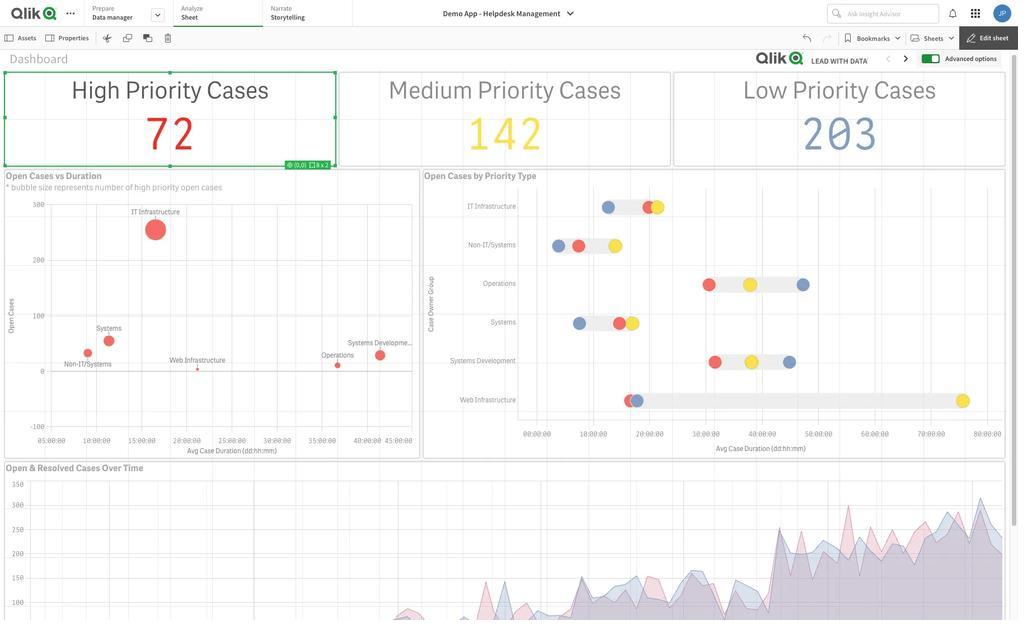 Task type: describe. For each thing, give the bounding box(es) containing it.
sheet
[[181, 13, 198, 21]]

prepare
[[92, 4, 114, 12]]

-
[[479, 8, 482, 18]]

open for open cases vs duration * bubble size represents number of high priority open cases
[[6, 170, 27, 182]]

resolved
[[37, 462, 74, 474]]

open for open cases by priority type
[[424, 170, 446, 182]]

cases inside "medium priority cases 142"
[[559, 75, 622, 106]]

storytelling
[[271, 13, 305, 21]]

Ask Insight Advisor text field
[[846, 4, 939, 22]]

8
[[316, 161, 320, 169]]

2
[[325, 161, 329, 169]]

open
[[181, 182, 200, 193]]

low
[[743, 75, 788, 106]]

app
[[465, 8, 478, 18]]

properties
[[59, 34, 89, 42]]

copy image
[[123, 34, 132, 43]]

low priority cases 203
[[743, 75, 937, 163]]

undo image
[[803, 34, 812, 43]]

cases inside high priority cases 72
[[207, 75, 269, 106]]

delete image
[[163, 34, 172, 43]]

x
[[321, 161, 324, 169]]

bookmarks
[[858, 34, 890, 42]]

high
[[134, 182, 151, 193]]

represents
[[54, 182, 93, 193]]

medium
[[389, 75, 473, 106]]

application containing 72
[[0, 0, 1019, 621]]

manager
[[107, 13, 133, 21]]

analyze sheet
[[181, 4, 203, 21]]

next sheet: performance image
[[902, 54, 911, 63]]

sheet
[[993, 34, 1009, 42]]

high
[[71, 75, 120, 106]]

paste image
[[143, 34, 152, 43]]

cases inside open cases vs duration * bubble size represents number of high priority open cases
[[29, 170, 53, 182]]

open cases vs duration * bubble size represents number of high priority open cases
[[6, 170, 222, 193]]

time
[[123, 462, 143, 474]]

tab list containing prepare
[[84, 0, 357, 28]]

priority for 72
[[125, 75, 202, 106]]

properties button
[[43, 29, 93, 47]]

narrate
[[271, 4, 292, 12]]

142
[[466, 106, 545, 163]]

8 x 2
[[315, 161, 329, 169]]

edit
[[980, 34, 992, 42]]

edit sheet
[[980, 34, 1009, 42]]

by
[[474, 170, 483, 182]]

72
[[144, 106, 197, 163]]

size
[[38, 182, 52, 193]]

over
[[102, 462, 121, 474]]

demo app - helpdesk management
[[443, 8, 561, 18]]

narrate storytelling
[[271, 4, 305, 21]]



Task type: vqa. For each thing, say whether or not it's contained in the screenshot.
How do I create a visualization?'s 6
no



Task type: locate. For each thing, give the bounding box(es) containing it.
sheets
[[925, 34, 944, 42]]

high priority cases 72
[[71, 75, 269, 163]]

helpdesk
[[483, 8, 515, 18]]

advanced options
[[946, 54, 997, 63]]

tab list
[[84, 0, 357, 28]]

priority inside low priority cases 203
[[793, 75, 870, 106]]

demo
[[443, 8, 463, 18]]

priority
[[125, 75, 202, 106], [478, 75, 555, 106], [793, 75, 870, 106], [485, 170, 516, 182]]

demo app - helpdesk management button
[[437, 4, 582, 22]]

assets button
[[2, 29, 41, 47]]

open & resolved cases over time
[[6, 462, 143, 474]]

of
[[125, 182, 133, 193]]

medium priority cases 142
[[389, 75, 622, 163]]

edit sheet button
[[960, 26, 1019, 50]]

bubble
[[11, 182, 37, 193]]

priority for 203
[[793, 75, 870, 106]]

priority inside high priority cases 72
[[125, 75, 202, 106]]

open for open & resolved cases over time
[[6, 462, 27, 474]]

(0,0)
[[293, 161, 309, 169]]

bookmarks button
[[842, 29, 904, 47]]

priority for 142
[[478, 75, 555, 106]]

james peterson image
[[994, 4, 1012, 22]]

*
[[6, 182, 10, 193]]

open inside open cases vs duration * bubble size represents number of high priority open cases
[[6, 170, 27, 182]]

prepare data manager
[[92, 4, 133, 21]]

management
[[517, 8, 561, 18]]

203
[[801, 106, 879, 163]]

open cases by priority type
[[424, 170, 537, 182]]

open left &
[[6, 462, 27, 474]]

number
[[95, 182, 124, 193]]

data
[[92, 13, 106, 21]]

options
[[976, 54, 997, 63]]

duration
[[66, 170, 102, 182]]

assets
[[18, 34, 36, 42]]

sheets button
[[909, 29, 958, 47]]

priority inside "medium priority cases 142"
[[478, 75, 555, 106]]

open left size
[[6, 170, 27, 182]]

cases
[[201, 182, 222, 193]]

&
[[29, 462, 36, 474]]

type
[[518, 170, 537, 182]]

priority
[[152, 182, 179, 193]]

advanced
[[946, 54, 974, 63]]

analyze
[[181, 4, 203, 12]]

cases inside low priority cases 203
[[874, 75, 937, 106]]

vs
[[55, 170, 64, 182]]

open
[[6, 170, 27, 182], [424, 170, 446, 182], [6, 462, 27, 474]]

application
[[0, 0, 1019, 621]]

cases
[[207, 75, 269, 106], [559, 75, 622, 106], [874, 75, 937, 106], [29, 170, 53, 182], [448, 170, 472, 182], [76, 462, 100, 474]]

cut image
[[103, 34, 112, 43]]

open left 'by' in the left of the page
[[424, 170, 446, 182]]



